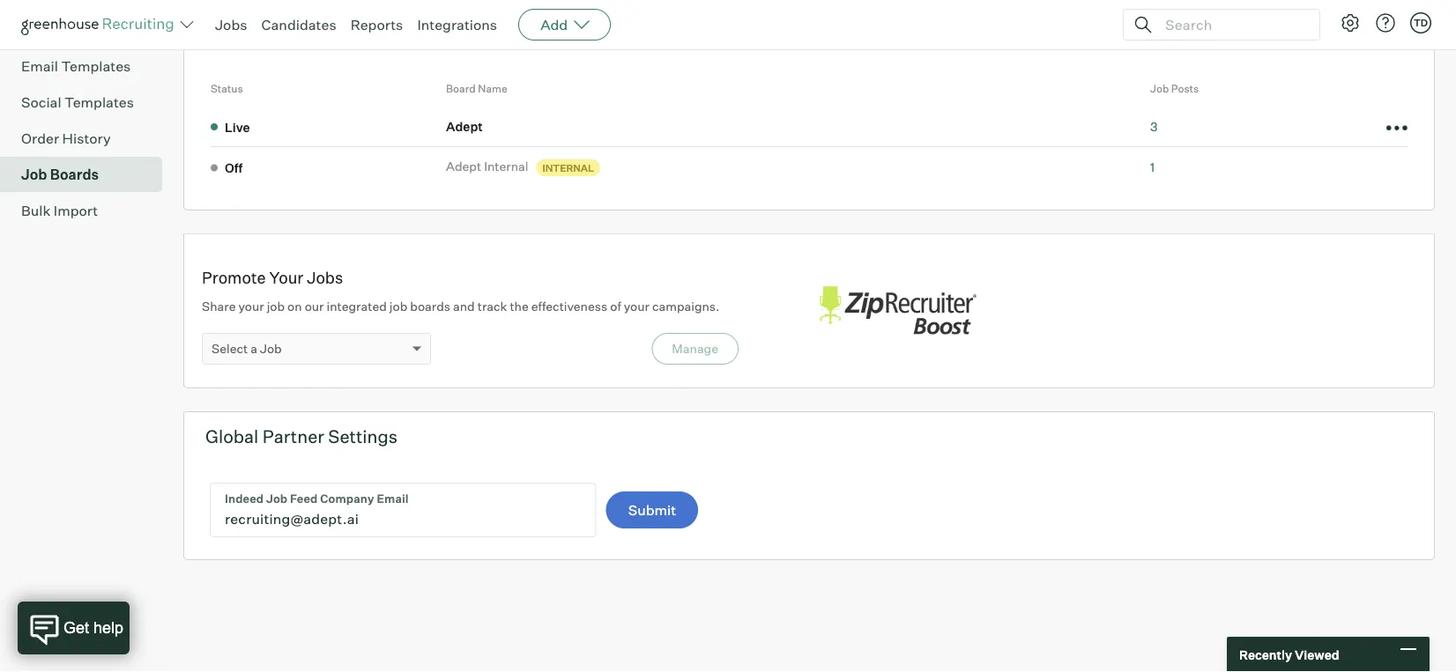 Task type: locate. For each thing, give the bounding box(es) containing it.
add button
[[518, 9, 611, 41]]

job up status at top
[[205, 22, 236, 44]]

2 your from the left
[[624, 299, 650, 314]]

bulk import
[[21, 202, 98, 220]]

import
[[54, 202, 98, 220]]

jobs up status at top
[[215, 16, 247, 33]]

1 vertical spatial boards
[[50, 166, 99, 184]]

promote
[[202, 268, 266, 287]]

boards
[[240, 22, 299, 44], [50, 166, 99, 184]]

name
[[478, 82, 507, 95]]

order
[[21, 130, 59, 147]]

job
[[205, 22, 236, 44], [1150, 82, 1169, 95], [21, 166, 47, 184], [260, 341, 282, 357]]

recently viewed
[[1239, 647, 1339, 663]]

candidates
[[261, 16, 336, 33]]

report
[[1372, 24, 1413, 41]]

1 job from the left
[[267, 299, 285, 314]]

your right of
[[624, 299, 650, 314]]

job left on
[[267, 299, 285, 314]]

templates up social templates link
[[61, 57, 131, 75]]

boards up import
[[50, 166, 99, 184]]

a
[[250, 341, 257, 357]]

job
[[267, 299, 285, 314], [389, 299, 407, 314]]

your
[[238, 299, 264, 314], [624, 299, 650, 314]]

adept down board
[[446, 119, 483, 134]]

1 horizontal spatial jobs
[[307, 268, 343, 287]]

on
[[287, 299, 302, 314]]

social templates link
[[21, 92, 155, 113]]

0 horizontal spatial your
[[238, 299, 264, 314]]

0 horizontal spatial internal
[[484, 159, 528, 174]]

0 vertical spatial jobs
[[215, 16, 247, 33]]

adept
[[446, 119, 483, 134], [446, 159, 481, 174]]

0 vertical spatial boards
[[240, 22, 299, 44]]

0 vertical spatial job boards
[[205, 22, 299, 44]]

partner
[[262, 426, 324, 448]]

social
[[21, 94, 61, 111]]

history
[[62, 130, 111, 147]]

settings
[[328, 426, 398, 448]]

transparency
[[1281, 24, 1369, 41]]

internal
[[484, 159, 528, 174], [542, 162, 594, 174]]

3
[[1150, 119, 1158, 134]]

job posts
[[1150, 82, 1199, 95]]

1 horizontal spatial boards
[[240, 22, 299, 44]]

job left boards
[[389, 299, 407, 314]]

jobs up our
[[307, 268, 343, 287]]

1 vertical spatial templates
[[64, 94, 134, 111]]

0 vertical spatial templates
[[61, 57, 131, 75]]

1 adept from the top
[[446, 119, 483, 134]]

boards
[[410, 299, 450, 314]]

share your job on our integrated job boards and track the effectiveness of your campaigns.
[[202, 299, 720, 314]]

effectiveness
[[531, 299, 607, 314]]

promote your jobs
[[202, 268, 343, 287]]

off
[[225, 160, 243, 176]]

bulk
[[21, 202, 51, 220]]

internal right adept internal link
[[542, 162, 594, 174]]

status
[[211, 82, 243, 95]]

0 horizontal spatial job boards
[[21, 166, 99, 184]]

track
[[478, 299, 507, 314]]

adept down adept link
[[446, 159, 481, 174]]

our
[[305, 299, 324, 314]]

1 horizontal spatial internal
[[542, 162, 594, 174]]

global
[[205, 426, 259, 448]]

1 horizontal spatial your
[[624, 299, 650, 314]]

submit
[[628, 502, 676, 519]]

job boards up "bulk import"
[[21, 166, 99, 184]]

templates for email templates
[[61, 57, 131, 75]]

email templates
[[21, 57, 131, 75]]

adept internal
[[446, 159, 528, 174]]

templates
[[61, 57, 131, 75], [64, 94, 134, 111]]

job right a
[[260, 341, 282, 357]]

internal down adept link
[[484, 159, 528, 174]]

integrated
[[327, 299, 387, 314]]

1 horizontal spatial job
[[389, 299, 407, 314]]

order history link
[[21, 128, 155, 149]]

2 adept from the top
[[446, 159, 481, 174]]

0 horizontal spatial jobs
[[215, 16, 247, 33]]

boards up status at top
[[240, 22, 299, 44]]

job boards
[[205, 22, 299, 44], [21, 166, 99, 184]]

0 vertical spatial adept
[[446, 119, 483, 134]]

1 vertical spatial adept
[[446, 159, 481, 174]]

0 horizontal spatial job
[[267, 299, 285, 314]]

notifications link
[[21, 20, 155, 41]]

td button
[[1410, 12, 1431, 33]]

your
[[269, 268, 303, 287]]

0 horizontal spatial boards
[[50, 166, 99, 184]]

1 your from the left
[[238, 299, 264, 314]]

jobs
[[215, 16, 247, 33], [307, 268, 343, 287]]

templates up order history link
[[64, 94, 134, 111]]

td button
[[1407, 9, 1435, 37]]

job boards up status at top
[[205, 22, 299, 44]]

adept for adept
[[446, 119, 483, 134]]

your right share
[[238, 299, 264, 314]]

td
[[1414, 17, 1428, 29]]



Task type: vqa. For each thing, say whether or not it's contained in the screenshot.
Order History link
yes



Task type: describe. For each thing, give the bounding box(es) containing it.
board
[[446, 82, 476, 95]]

3 link
[[1150, 119, 1158, 134]]

1 vertical spatial jobs
[[307, 268, 343, 287]]

1
[[1150, 159, 1155, 175]]

download pay transparency report
[[1185, 24, 1413, 41]]

download
[[1185, 24, 1251, 41]]

posts
[[1171, 82, 1199, 95]]

order history
[[21, 130, 111, 147]]

board name
[[446, 82, 507, 95]]

candidates link
[[261, 16, 336, 33]]

notifications
[[21, 21, 105, 39]]

job left posts
[[1150, 82, 1169, 95]]

pay
[[1254, 24, 1278, 41]]

of
[[610, 299, 621, 314]]

adept for adept internal
[[446, 159, 481, 174]]

the
[[510, 299, 529, 314]]

select
[[212, 341, 248, 357]]

adept link
[[446, 118, 488, 135]]

recently
[[1239, 647, 1292, 663]]

Search text field
[[1161, 12, 1304, 37]]

2 job from the left
[[389, 299, 407, 314]]

viewed
[[1295, 647, 1339, 663]]

1 link
[[1150, 159, 1155, 175]]

1 vertical spatial job boards
[[21, 166, 99, 184]]

reports link
[[350, 16, 403, 33]]

zip recruiter image
[[809, 277, 985, 346]]

configure image
[[1340, 12, 1361, 33]]

download pay transparency report link
[[1168, 24, 1413, 41]]

campaigns.
[[652, 299, 720, 314]]

1 horizontal spatial job boards
[[205, 22, 299, 44]]

live
[[225, 119, 250, 135]]

job boards link
[[21, 164, 155, 185]]

internal inside adept internal link
[[484, 159, 528, 174]]

integrations
[[417, 16, 497, 33]]

submit button
[[606, 492, 698, 529]]

global partner settings
[[205, 426, 398, 448]]

reports
[[350, 16, 403, 33]]

jobs link
[[215, 16, 247, 33]]

add
[[540, 16, 568, 33]]

greenhouse recruiting image
[[21, 14, 180, 35]]

templates for social templates
[[64, 94, 134, 111]]

and
[[453, 299, 475, 314]]

integrations link
[[417, 16, 497, 33]]

share
[[202, 299, 236, 314]]

email
[[21, 57, 58, 75]]

email templates link
[[21, 56, 155, 77]]

Indeed Job Feed Company Email text field
[[211, 484, 596, 537]]

social templates
[[21, 94, 134, 111]]

adept internal link
[[446, 158, 534, 175]]

bulk import link
[[21, 200, 155, 221]]

job up bulk at top left
[[21, 166, 47, 184]]

select a job
[[212, 341, 282, 357]]



